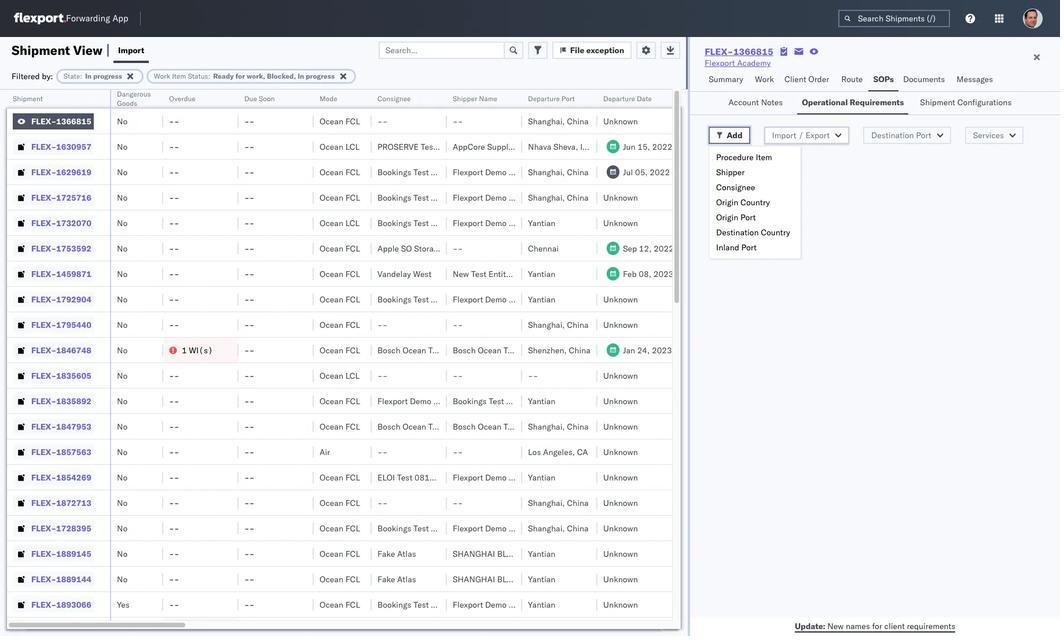 Task type: vqa. For each thing, say whether or not it's contained in the screenshot.


Task type: locate. For each thing, give the bounding box(es) containing it.
shipment down "filtered"
[[13, 94, 43, 103]]

test
[[421, 142, 436, 152], [413, 167, 429, 177], [413, 192, 429, 203], [413, 218, 429, 228], [471, 269, 486, 279], [413, 294, 429, 305], [428, 345, 444, 356], [504, 345, 519, 356], [489, 396, 504, 407], [428, 422, 444, 432], [504, 422, 519, 432], [397, 473, 412, 483], [413, 524, 429, 534], [413, 600, 429, 610]]

origin
[[716, 197, 738, 208], [716, 212, 738, 223]]

10 no from the top
[[117, 345, 127, 356]]

5 resize handle column header from the left
[[358, 90, 372, 637]]

13 ocean fcl from the top
[[320, 524, 360, 534]]

flex-1728395
[[31, 524, 91, 534]]

14:30
[[674, 142, 697, 152]]

flex- for flex-1846748 button
[[31, 345, 56, 356]]

1 vertical spatial destination
[[716, 228, 759, 238]]

add
[[727, 130, 742, 141]]

for left client
[[872, 621, 882, 632]]

progress
[[93, 71, 122, 80], [306, 71, 335, 80]]

resize handle column header for 'shipment' button
[[96, 90, 110, 637]]

16 ocean fcl from the top
[[320, 600, 360, 610]]

1 ocean fcl from the top
[[320, 116, 360, 126]]

0 vertical spatial bluetech
[[497, 549, 539, 560]]

flex- for flex-1753592 button
[[31, 243, 56, 254]]

: down the view
[[80, 71, 82, 80]]

flex- up flex-1889144 button
[[31, 549, 56, 560]]

9 no from the top
[[117, 320, 127, 330]]

destination
[[871, 130, 914, 141], [716, 228, 759, 238]]

import left /
[[772, 130, 796, 141]]

0 vertical spatial ltd
[[559, 549, 573, 560]]

china for flex-1847953
[[567, 422, 589, 432]]

work up the overdue at the left of page
[[154, 71, 170, 80]]

ocean fcl for flex-1459871
[[320, 269, 360, 279]]

progress up dangerous
[[93, 71, 122, 80]]

1 vertical spatial account
[[438, 142, 469, 152]]

6 fcl from the top
[[345, 294, 360, 305]]

flex- inside flex-1459871 button
[[31, 269, 56, 279]]

flex- inside flex-1728395 button
[[31, 524, 56, 534]]

16 no from the top
[[117, 498, 127, 509]]

1366815 inside the flex-1366815 button
[[56, 116, 91, 126]]

7 resize handle column header from the left
[[508, 90, 522, 637]]

flex-
[[705, 46, 733, 57], [31, 116, 56, 126], [31, 142, 56, 152], [31, 167, 56, 177], [31, 192, 56, 203], [31, 218, 56, 228], [31, 243, 56, 254], [31, 269, 56, 279], [31, 294, 56, 305], [31, 320, 56, 330], [31, 345, 56, 356], [31, 371, 56, 381], [31, 396, 56, 407], [31, 422, 56, 432], [31, 447, 56, 458], [31, 473, 56, 483], [31, 498, 56, 509], [31, 524, 56, 534], [31, 549, 56, 560], [31, 575, 56, 585], [31, 600, 56, 610]]

apple
[[377, 243, 399, 254]]

1 fcl from the top
[[345, 116, 360, 126]]

1 vertical spatial lcl
[[345, 218, 360, 228]]

2 no from the top
[[117, 142, 127, 152]]

2 resize handle column header from the left
[[149, 90, 163, 637]]

cst for feb 08, 2023 cst
[[676, 269, 691, 279]]

14 ocean fcl from the top
[[320, 549, 360, 560]]

documents button
[[898, 69, 952, 91]]

3 fcl from the top
[[345, 192, 360, 203]]

flex- inside flex-1893066 button
[[31, 600, 56, 610]]

flex- inside flex-1846748 button
[[31, 345, 56, 356]]

work inside button
[[755, 74, 774, 85]]

1 vertical spatial item
[[756, 152, 772, 163]]

requirements right client
[[907, 621, 955, 632]]

flex- down 'shipment' button
[[31, 116, 56, 126]]

flex-1847953 button
[[13, 419, 94, 435]]

:
[[80, 71, 82, 80], [208, 71, 210, 80]]

cdt up 0
[[699, 142, 715, 152]]

8 yantian from the top
[[528, 600, 555, 610]]

1366815 up 1630957
[[56, 116, 91, 126]]

progress up "mode"
[[306, 71, 335, 80]]

0 horizontal spatial item
[[172, 71, 186, 80]]

0 horizontal spatial work
[[154, 71, 170, 80]]

flex-1792904 button
[[13, 291, 94, 308]]

1 co., from the top
[[541, 549, 557, 560]]

0 vertical spatial import
[[118, 45, 144, 55]]

flex-1366815 up flexport academy
[[705, 46, 773, 57]]

5 shanghai, china from the top
[[528, 422, 589, 432]]

demo for 1732070
[[485, 218, 507, 228]]

0 vertical spatial for
[[235, 71, 245, 80]]

2 atlas from the top
[[397, 575, 416, 585]]

2 ltd from the top
[[559, 575, 573, 585]]

7 no from the top
[[117, 269, 127, 279]]

port down shipment configurations
[[916, 130, 931, 141]]

flex- down flex-1630957 button
[[31, 167, 56, 177]]

flex- inside flex-1795440 button
[[31, 320, 56, 330]]

flex- down flex-1732070 button
[[31, 243, 56, 254]]

flex- inside flex-1629619 "button"
[[31, 167, 56, 177]]

2 co., from the top
[[541, 575, 557, 585]]

5 ocean fcl from the top
[[320, 269, 360, 279]]

mode
[[320, 94, 337, 103]]

15 fcl from the top
[[345, 575, 360, 585]]

1 vertical spatial fake atlas
[[377, 575, 416, 585]]

1 shanghai bluetech co., ltd from the top
[[453, 549, 573, 560]]

ocean lcl
[[320, 142, 360, 152], [320, 218, 360, 228], [320, 371, 360, 381]]

ocean for 1630957
[[320, 142, 343, 152]]

jan
[[623, 345, 635, 356]]

2023 right 08,
[[653, 269, 674, 279]]

account down summary button
[[728, 97, 759, 108]]

9 ocean fcl from the top
[[320, 396, 360, 407]]

0 vertical spatial atlas
[[397, 549, 416, 560]]

1 origin from the top
[[716, 197, 738, 208]]

yantian
[[528, 218, 555, 228], [528, 269, 555, 279], [528, 294, 555, 305], [528, 396, 555, 407], [528, 473, 555, 483], [528, 549, 555, 560], [528, 575, 555, 585], [528, 600, 555, 610]]

1 unknown from the top
[[603, 116, 638, 126]]

origin up the inland
[[716, 212, 738, 223]]

0 vertical spatial shanghai
[[453, 549, 495, 560]]

blocked,
[[267, 71, 296, 80]]

1 vertical spatial co.,
[[541, 575, 557, 585]]

flex- inside flex-1630957 button
[[31, 142, 56, 152]]

1 vertical spatial requirements
[[907, 621, 955, 632]]

bosch
[[377, 345, 400, 356], [453, 345, 476, 356], [377, 422, 400, 432], [453, 422, 476, 432]]

1 vertical spatial cdt
[[672, 167, 688, 177]]

no for flex-1889144
[[117, 575, 127, 585]]

chennai
[[528, 243, 559, 254]]

1 ocean lcl from the top
[[320, 142, 360, 152]]

10 unknown from the top
[[603, 473, 638, 483]]

1847953
[[56, 422, 91, 432]]

Search Shipments (/) text field
[[838, 10, 950, 27]]

0 horizontal spatial progress
[[93, 71, 122, 80]]

flexport demo shipper co. for 1893066
[[453, 600, 551, 610]]

flex- up flex-1872713 button
[[31, 473, 56, 483]]

1 shanghai from the top
[[453, 549, 495, 560]]

atlas
[[397, 549, 416, 560], [397, 575, 416, 585]]

0 horizontal spatial 1366815
[[56, 116, 91, 126]]

1 vertical spatial 2022
[[650, 167, 670, 177]]

flex- down flex-1847953 button at the left bottom
[[31, 447, 56, 458]]

ocean for 1847953
[[320, 422, 343, 432]]

requirements down add
[[716, 157, 764, 167]]

item for procedure
[[756, 152, 772, 163]]

port
[[562, 94, 575, 103], [916, 130, 931, 141], [740, 212, 756, 223], [741, 243, 757, 253]]

0 vertical spatial account
[[728, 97, 759, 108]]

for left work,
[[235, 71, 245, 80]]

flex-1366815 down 'shipment' button
[[31, 116, 91, 126]]

flex- inside flex-1857563 button
[[31, 447, 56, 458]]

0 vertical spatial new
[[453, 269, 469, 279]]

2 origin from the top
[[716, 212, 738, 223]]

yantian for flex-1889144
[[528, 575, 555, 585]]

2022 right 15,
[[652, 142, 672, 152]]

flex- up flex-1847953 button at the left bottom
[[31, 396, 56, 407]]

1 yantian from the top
[[528, 218, 555, 228]]

flex- for flex-1725716 button
[[31, 192, 56, 203]]

3 resize handle column header from the left
[[225, 90, 239, 637]]

2 fake from the top
[[377, 575, 395, 585]]

1 horizontal spatial item
[[756, 152, 772, 163]]

0 horizontal spatial destination
[[716, 228, 759, 238]]

co. for 1732070
[[539, 218, 551, 228]]

flex- down flex-1846748 button
[[31, 371, 56, 381]]

shanghai, for flex-1725716
[[528, 192, 565, 203]]

8 fcl from the top
[[345, 345, 360, 356]]

cdt down 14:30
[[672, 167, 688, 177]]

fcl for flex-1872713
[[345, 498, 360, 509]]

0 vertical spatial lcl
[[345, 142, 360, 152]]

0 horizontal spatial requirements
[[716, 157, 764, 167]]

origin down 0 requirements on the right of page
[[716, 197, 738, 208]]

consignee for flex-1792904
[[431, 294, 470, 305]]

departure date button
[[597, 92, 719, 104]]

1 horizontal spatial new
[[827, 621, 844, 632]]

in right blocked,
[[298, 71, 304, 80]]

ocean for 1846748
[[320, 345, 343, 356]]

4 resize handle column header from the left
[[300, 90, 314, 637]]

4 unknown from the top
[[603, 294, 638, 305]]

shipment
[[12, 42, 70, 58], [13, 94, 43, 103], [920, 97, 955, 108]]

0 vertical spatial fake atlas
[[377, 549, 416, 560]]

ocean for 1835892
[[320, 396, 343, 407]]

flex- for flex-1857563 button
[[31, 447, 56, 458]]

2023 right the 24,
[[652, 345, 672, 356]]

bluetech
[[497, 549, 539, 560], [497, 575, 539, 585]]

account inside button
[[728, 97, 759, 108]]

departure up nhava
[[528, 94, 560, 103]]

sops button
[[869, 69, 898, 91]]

port up sheva,
[[562, 94, 575, 103]]

no for flex-1732070
[[117, 218, 127, 228]]

ready
[[213, 71, 234, 80]]

12 unknown from the top
[[603, 524, 638, 534]]

flex- inside flex-1854269 button
[[31, 473, 56, 483]]

resize handle column header
[[96, 90, 110, 637], [149, 90, 163, 637], [225, 90, 239, 637], [300, 90, 314, 637], [358, 90, 372, 637], [433, 90, 447, 637], [508, 90, 522, 637], [584, 90, 597, 637]]

flex- down flex-1795440 button
[[31, 345, 56, 356]]

jul 05, 2022 cdt
[[623, 167, 688, 177]]

summary button
[[704, 69, 750, 91]]

1 horizontal spatial in
[[298, 71, 304, 80]]

flex- up flex-1846748 button
[[31, 320, 56, 330]]

jan 24, 2023 cst
[[623, 345, 689, 356]]

2 yantian from the top
[[528, 269, 555, 279]]

0 vertical spatial fake
[[377, 549, 395, 560]]

flex- inside flex-1835892 button
[[31, 396, 56, 407]]

15 unknown from the top
[[603, 600, 638, 610]]

work down the academy
[[755, 74, 774, 85]]

ocean for 1732070
[[320, 218, 343, 228]]

flexport for 1854269
[[453, 473, 483, 483]]

0 vertical spatial cst
[[676, 269, 691, 279]]

0 horizontal spatial in
[[85, 71, 92, 80]]

flex- up flexport academy
[[705, 46, 733, 57]]

1 vertical spatial import
[[772, 130, 796, 141]]

1 vertical spatial origin
[[716, 212, 738, 223]]

item
[[172, 71, 186, 80], [756, 152, 772, 163]]

10 ocean fcl from the top
[[320, 422, 360, 432]]

1 vertical spatial flex-1366815
[[31, 116, 91, 126]]

update: new names for client requirements
[[795, 621, 955, 632]]

2022 for 05,
[[650, 167, 670, 177]]

1 horizontal spatial work
[[755, 74, 774, 85]]

4 ocean fcl from the top
[[320, 243, 360, 254]]

consignee
[[377, 94, 411, 103], [431, 167, 470, 177], [716, 182, 755, 193], [431, 192, 470, 203], [431, 218, 470, 228], [431, 294, 470, 305], [506, 396, 545, 407], [431, 524, 470, 534], [431, 600, 470, 610]]

shanghai, for flex-1872713
[[528, 498, 565, 509]]

0 vertical spatial origin
[[716, 197, 738, 208]]

1 horizontal spatial progress
[[306, 71, 335, 80]]

6 no from the top
[[117, 243, 127, 254]]

2 bluetech from the top
[[497, 575, 539, 585]]

flex- inside button
[[31, 116, 56, 126]]

12 ocean fcl from the top
[[320, 498, 360, 509]]

14 no from the top
[[117, 447, 127, 458]]

angeles,
[[543, 447, 575, 458]]

flex-1857563 button
[[13, 444, 94, 461]]

1 vertical spatial shanghai
[[453, 575, 495, 585]]

flexport academy link
[[705, 57, 771, 69]]

Search... text field
[[379, 41, 505, 59]]

5 no from the top
[[117, 218, 127, 228]]

flex- inside flex-1725716 button
[[31, 192, 56, 203]]

: left "ready"
[[208, 71, 210, 80]]

(do
[[444, 243, 461, 254]]

1857563
[[56, 447, 91, 458]]

1753592
[[56, 243, 91, 254]]

atlas for flex-1889144
[[397, 575, 416, 585]]

1 horizontal spatial departure
[[603, 94, 635, 103]]

fcl for flex-1846748
[[345, 345, 360, 356]]

import inside button
[[118, 45, 144, 55]]

lcl
[[345, 142, 360, 152], [345, 218, 360, 228], [345, 371, 360, 381]]

05,
[[635, 167, 648, 177]]

flex- for the flex-1366815 button
[[31, 116, 56, 126]]

flex- inside flex-1872713 button
[[31, 498, 56, 509]]

1 : from the left
[[80, 71, 82, 80]]

17 no from the top
[[117, 524, 127, 534]]

1732070
[[56, 218, 91, 228]]

1 resize handle column header from the left
[[96, 90, 110, 637]]

flex-1835605
[[31, 371, 91, 381]]

departure left date
[[603, 94, 635, 103]]

1 horizontal spatial import
[[772, 130, 796, 141]]

account notes button
[[724, 92, 790, 115]]

1 vertical spatial country
[[761, 228, 790, 238]]

6 ocean fcl from the top
[[320, 294, 360, 305]]

port right the inland
[[741, 243, 757, 253]]

proserve
[[377, 142, 419, 152]]

19 no from the top
[[117, 575, 127, 585]]

flex- up flex-1792904 button at the left top of the page
[[31, 269, 56, 279]]

2 departure from the left
[[603, 94, 635, 103]]

ca
[[577, 447, 588, 458]]

0 vertical spatial 2023
[[653, 269, 674, 279]]

account notes
[[728, 97, 783, 108]]

6 unknown from the top
[[603, 371, 638, 381]]

1792904
[[56, 294, 91, 305]]

no for flex-1366815
[[117, 116, 127, 126]]

destination inside "button"
[[871, 130, 914, 141]]

8 resize handle column header from the left
[[584, 90, 597, 637]]

co. for 1854269
[[539, 473, 551, 483]]

2 fake atlas from the top
[[377, 575, 416, 585]]

flex- inside flex-1792904 button
[[31, 294, 56, 305]]

flex- inside flex-1732070 button
[[31, 218, 56, 228]]

1
[[182, 345, 187, 356]]

bookings test consignee for flex-1792904
[[377, 294, 470, 305]]

7 ocean fcl from the top
[[320, 320, 360, 330]]

5 shanghai, from the top
[[528, 422, 565, 432]]

18 no from the top
[[117, 549, 127, 560]]

ocean for 1725716
[[320, 192, 343, 203]]

1 ltd from the top
[[559, 549, 573, 560]]

0 horizontal spatial for
[[235, 71, 245, 80]]

0 vertical spatial requirements
[[716, 157, 764, 167]]

destination up the inland
[[716, 228, 759, 238]]

9 unknown from the top
[[603, 447, 638, 458]]

1 horizontal spatial requirements
[[907, 621, 955, 632]]

new left names
[[827, 621, 844, 632]]

flex- up flex-1795440 button
[[31, 294, 56, 305]]

flex- down flex-1889144 button
[[31, 600, 56, 610]]

2023 for 24,
[[652, 345, 672, 356]]

13 fcl from the top
[[345, 524, 360, 534]]

destination port button
[[863, 127, 951, 144]]

destination down requirements
[[871, 130, 914, 141]]

for
[[235, 71, 245, 80], [872, 621, 882, 632]]

1 vertical spatial for
[[872, 621, 882, 632]]

0 vertical spatial item
[[172, 71, 186, 80]]

13 no from the top
[[117, 422, 127, 432]]

flex- up flex-1753592 button
[[31, 218, 56, 228]]

destination inside procedure item shipper consignee origin country origin port destination country inland port
[[716, 228, 759, 238]]

west
[[413, 269, 432, 279]]

0 horizontal spatial new
[[453, 269, 469, 279]]

account left supply
[[438, 142, 469, 152]]

item right procedure
[[756, 152, 772, 163]]

1 horizontal spatial :
[[208, 71, 210, 80]]

shanghai, for flex-1629619
[[528, 167, 565, 177]]

shanghai, for flex-1366815
[[528, 116, 565, 126]]

flexport. image
[[14, 13, 66, 24]]

2023
[[653, 269, 674, 279], [652, 345, 672, 356]]

shanghai, china for flex-1629619
[[528, 167, 589, 177]]

fcl for flex-1792904
[[345, 294, 360, 305]]

use)
[[481, 243, 502, 254]]

1 vertical spatial 1366815
[[56, 116, 91, 126]]

flex- for flex-1792904 button at the left top of the page
[[31, 294, 56, 305]]

cdt up feb 08, 2023 cst
[[676, 243, 692, 254]]

port inside destination port "button"
[[916, 130, 931, 141]]

0 vertical spatial country
[[740, 197, 770, 208]]

import inside button
[[772, 130, 796, 141]]

storage
[[414, 243, 442, 254]]

0 horizontal spatial departure
[[528, 94, 560, 103]]

7 shanghai, from the top
[[528, 524, 565, 534]]

2 shanghai from the top
[[453, 575, 495, 585]]

0 horizontal spatial :
[[80, 71, 82, 80]]

bookings test consignee for flex-1725716
[[377, 192, 470, 203]]

lcl for bookings
[[345, 218, 360, 228]]

appcore
[[453, 142, 485, 152]]

shanghai, china for flex-1728395
[[528, 524, 589, 534]]

11 ocean fcl from the top
[[320, 473, 360, 483]]

3 unknown from the top
[[603, 218, 638, 228]]

shipment inside "button"
[[920, 97, 955, 108]]

0 horizontal spatial import
[[118, 45, 144, 55]]

item left the status on the left top
[[172, 71, 186, 80]]

2022 right 05,
[[650, 167, 670, 177]]

no for flex-1795440
[[117, 320, 127, 330]]

no for flex-1725716
[[117, 192, 127, 203]]

1 shanghai, china from the top
[[528, 116, 589, 126]]

jun
[[623, 142, 635, 152]]

flex-1459871 button
[[13, 266, 94, 282]]

ocean fcl for flex-1835892
[[320, 396, 360, 407]]

notes
[[761, 97, 783, 108]]

shipper for flex-1893066
[[509, 600, 537, 610]]

ocean fcl for flex-1889144
[[320, 575, 360, 585]]

ocean for 1753592
[[320, 243, 343, 254]]

0
[[709, 157, 714, 167]]

8 no from the top
[[117, 294, 127, 305]]

item for work
[[172, 71, 186, 80]]

1 bluetech from the top
[[497, 549, 539, 560]]

bookings test consignee for flex-1893066
[[377, 600, 470, 610]]

shipment down documents button
[[920, 97, 955, 108]]

7 fcl from the top
[[345, 320, 360, 330]]

work button
[[750, 69, 780, 91]]

1 horizontal spatial flex-1366815
[[705, 46, 773, 57]]

1 shanghai, from the top
[[528, 116, 565, 126]]

1 vertical spatial atlas
[[397, 575, 416, 585]]

1 no from the top
[[117, 116, 127, 126]]

4 shanghai, china from the top
[[528, 320, 589, 330]]

16 fcl from the top
[[345, 600, 360, 610]]

3 ocean lcl from the top
[[320, 371, 360, 381]]

account
[[728, 97, 759, 108], [438, 142, 469, 152]]

flexport for 1629619
[[453, 167, 483, 177]]

ocean for 1854269
[[320, 473, 343, 483]]

flex- down flex-1872713 button
[[31, 524, 56, 534]]

china for flex-1728395
[[567, 524, 589, 534]]

2 shanghai bluetech co., ltd from the top
[[453, 575, 573, 585]]

12 no from the top
[[117, 396, 127, 407]]

3 yantian from the top
[[528, 294, 555, 305]]

consignee inside button
[[377, 94, 411, 103]]

0 horizontal spatial flex-1366815
[[31, 116, 91, 126]]

14 fcl from the top
[[345, 549, 360, 560]]

flex-1725716 button
[[13, 190, 94, 206]]

flex-1857563
[[31, 447, 91, 458]]

3 lcl from the top
[[345, 371, 360, 381]]

flex- inside flex-1753592 button
[[31, 243, 56, 254]]

fake atlas for flex-1889145
[[377, 549, 416, 560]]

ocean lcl for proserve test account
[[320, 142, 360, 152]]

0 vertical spatial flex-1366815
[[705, 46, 773, 57]]

0 horizontal spatial account
[[438, 142, 469, 152]]

flexport inside flexport academy link
[[705, 58, 735, 68]]

shipment view
[[12, 42, 102, 58]]

1 vertical spatial cst
[[674, 345, 689, 356]]

3 no from the top
[[117, 167, 127, 177]]

flex- inside flex-1889145 button
[[31, 549, 56, 560]]

ocean fcl
[[320, 116, 360, 126], [320, 167, 360, 177], [320, 192, 360, 203], [320, 243, 360, 254], [320, 269, 360, 279], [320, 294, 360, 305], [320, 320, 360, 330], [320, 345, 360, 356], [320, 396, 360, 407], [320, 422, 360, 432], [320, 473, 360, 483], [320, 498, 360, 509], [320, 524, 360, 534], [320, 549, 360, 560], [320, 575, 360, 585], [320, 600, 360, 610]]

flex- down the flex-1366815 button
[[31, 142, 56, 152]]

1 fake from the top
[[377, 549, 395, 560]]

flex- down flex-1629619 "button"
[[31, 192, 56, 203]]

7 unknown from the top
[[603, 396, 638, 407]]

shipment up by:
[[12, 42, 70, 58]]

shipment inside button
[[13, 94, 43, 103]]

bookings for flex-1732070
[[377, 218, 411, 228]]

no
[[117, 116, 127, 126], [117, 142, 127, 152], [117, 167, 127, 177], [117, 192, 127, 203], [117, 218, 127, 228], [117, 243, 127, 254], [117, 269, 127, 279], [117, 294, 127, 305], [117, 320, 127, 330], [117, 345, 127, 356], [117, 371, 127, 381], [117, 396, 127, 407], [117, 422, 127, 432], [117, 447, 127, 458], [117, 473, 127, 483], [117, 498, 127, 509], [117, 524, 127, 534], [117, 549, 127, 560], [117, 575, 127, 585]]

1 vertical spatial new
[[827, 621, 844, 632]]

departure for departure port
[[528, 94, 560, 103]]

fcl for flex-1854269
[[345, 473, 360, 483]]

2 vertical spatial lcl
[[345, 371, 360, 381]]

flex- down flex-1835892 button
[[31, 422, 56, 432]]

requirements
[[850, 97, 904, 108]]

flex- inside flex-1889144 button
[[31, 575, 56, 585]]

flex- inside flex-1847953 button
[[31, 422, 56, 432]]

0 vertical spatial 1366815
[[733, 46, 773, 57]]

1 vertical spatial 2023
[[652, 345, 672, 356]]

2 : from the left
[[208, 71, 210, 80]]

cst down the sep 12, 2022 cdt
[[676, 269, 691, 279]]

0 vertical spatial co.,
[[541, 549, 557, 560]]

2 lcl from the top
[[345, 218, 360, 228]]

1 atlas from the top
[[397, 549, 416, 560]]

8 unknown from the top
[[603, 422, 638, 432]]

1 vertical spatial fake
[[377, 575, 395, 585]]

1 vertical spatial shanghai bluetech co., ltd
[[453, 575, 573, 585]]

2 unknown from the top
[[603, 192, 638, 203]]

fake for flex-1889145
[[377, 549, 395, 560]]

1366815 up the academy
[[733, 46, 773, 57]]

2 ocean lcl from the top
[[320, 218, 360, 228]]

item inside procedure item shipper consignee origin country origin port destination country inland port
[[756, 152, 772, 163]]

0 vertical spatial 2022
[[652, 142, 672, 152]]

order
[[808, 74, 829, 85]]

import down 'app' at the left of page
[[118, 45, 144, 55]]

1 vertical spatial ocean lcl
[[320, 218, 360, 228]]

resize handle column header for shipper name button
[[508, 90, 522, 637]]

1 vertical spatial ltd
[[559, 575, 573, 585]]

flex- inside flex-1835605 button
[[31, 371, 56, 381]]

consignee inside procedure item shipper consignee origin country origin port destination country inland port
[[716, 182, 755, 193]]

china for flex-1795440
[[567, 320, 589, 330]]

vandelay
[[377, 269, 411, 279]]

demo for 1728395
[[485, 524, 507, 534]]

fcl for flex-1795440
[[345, 320, 360, 330]]

flexport demo shipper co. for 1725716
[[453, 192, 551, 203]]

flexport for 1728395
[[453, 524, 483, 534]]

1 horizontal spatial destination
[[871, 130, 914, 141]]

1835605
[[56, 371, 91, 381]]

shanghai bluetech co., ltd for 1889145
[[453, 549, 573, 560]]

flex- down flex-1854269 button
[[31, 498, 56, 509]]

1 horizontal spatial account
[[728, 97, 759, 108]]

2 vertical spatial cdt
[[676, 243, 692, 254]]

unknown for 1872713
[[603, 498, 638, 509]]

flex- down flex-1889145 button
[[31, 575, 56, 585]]

2022 right 12,
[[654, 243, 674, 254]]

6 yantian from the top
[[528, 549, 555, 560]]

14 unknown from the top
[[603, 575, 638, 585]]

yantian for flex-1792904
[[528, 294, 555, 305]]

bookings
[[377, 167, 411, 177], [377, 192, 411, 203], [377, 218, 411, 228], [377, 294, 411, 305], [453, 396, 487, 407], [377, 524, 411, 534], [377, 600, 411, 610]]

4 shanghai, from the top
[[528, 320, 565, 330]]

cst right the 24,
[[674, 345, 689, 356]]

3 shanghai, china from the top
[[528, 192, 589, 203]]

1846748
[[56, 345, 91, 356]]

shenzhen, china
[[528, 345, 590, 356]]

6 shanghai, from the top
[[528, 498, 565, 509]]

2 vertical spatial 2022
[[654, 243, 674, 254]]

co.,
[[541, 549, 557, 560], [541, 575, 557, 585]]

11 unknown from the top
[[603, 498, 638, 509]]

0 vertical spatial destination
[[871, 130, 914, 141]]

flex-1795440 button
[[13, 317, 94, 333]]

0 vertical spatial ocean lcl
[[320, 142, 360, 152]]

state
[[63, 71, 80, 80]]

2 vertical spatial ocean lcl
[[320, 371, 360, 381]]

operational
[[802, 97, 848, 108]]

12 fcl from the top
[[345, 498, 360, 509]]

by:
[[42, 71, 53, 81]]

0 vertical spatial shanghai bluetech co., ltd
[[453, 549, 573, 560]]

no for flex-1872713
[[117, 498, 127, 509]]

11 no from the top
[[117, 371, 127, 381]]

2 shanghai, from the top
[[528, 167, 565, 177]]

new down (do
[[453, 269, 469, 279]]

import / export button
[[764, 127, 849, 144]]

nhava
[[528, 142, 551, 152]]

1 vertical spatial bluetech
[[497, 575, 539, 585]]

shipment button
[[7, 92, 98, 104]]

cdt for sep 12, 2022 cdt
[[676, 243, 692, 254]]

flex- for flex-1835892 button
[[31, 396, 56, 407]]

2 ocean fcl from the top
[[320, 167, 360, 177]]

ocean fcl for flex-1847953
[[320, 422, 360, 432]]

in right state
[[85, 71, 92, 80]]



Task type: describe. For each thing, give the bounding box(es) containing it.
shipper name button
[[447, 92, 511, 104]]

ocean fcl for flex-1893066
[[320, 600, 360, 610]]

atlas for flex-1889145
[[397, 549, 416, 560]]

unknown for 1893066
[[603, 600, 638, 610]]

1 horizontal spatial 1366815
[[733, 46, 773, 57]]

work for work
[[755, 74, 774, 85]]

unknown for 1732070
[[603, 218, 638, 228]]

new test entity 2
[[453, 269, 517, 279]]

view
[[73, 42, 102, 58]]

shipper for flex-1629619
[[509, 167, 537, 177]]

route
[[841, 74, 863, 85]]

forwarding app link
[[14, 13, 128, 24]]

los angeles, ca
[[528, 447, 588, 458]]

flex-1889145
[[31, 549, 91, 560]]

shipper for flex-1728395
[[509, 524, 537, 534]]

ocean for 1889145
[[320, 549, 343, 560]]

flex-1847953
[[31, 422, 91, 432]]

inland
[[716, 243, 739, 253]]

flex-1893066
[[31, 600, 91, 610]]

08,
[[639, 269, 651, 279]]

flex-1854269 button
[[13, 470, 94, 486]]

flex- for flex-1889145 button
[[31, 549, 56, 560]]

cdt for jul 05, 2022 cdt
[[672, 167, 688, 177]]

client
[[784, 74, 806, 85]]

not
[[463, 243, 479, 254]]

co. for 1725716
[[539, 192, 551, 203]]

flexport demo shipper co. for 1854269
[[453, 473, 551, 483]]

flex-1629619 button
[[13, 164, 94, 180]]

flexport for 1792904
[[453, 294, 483, 305]]

consignee for flex-1732070
[[431, 218, 470, 228]]

flex- for flex-1630957 button
[[31, 142, 56, 152]]

yantian for flex-1835892
[[528, 396, 555, 407]]

shanghai, for flex-1728395
[[528, 524, 565, 534]]

flex-1872713 button
[[13, 495, 94, 511]]

china for flex-1725716
[[567, 192, 589, 203]]

ltd
[[514, 142, 526, 152]]

unknown for 1835892
[[603, 396, 638, 407]]

bookings test consignee for flex-1732070
[[377, 218, 470, 228]]

proserve test account
[[377, 142, 469, 152]]

messages
[[957, 74, 993, 85]]

1795440
[[56, 320, 91, 330]]

shipper for flex-1792904
[[509, 294, 537, 305]]

2 progress from the left
[[306, 71, 335, 80]]

air
[[320, 447, 330, 458]]

shipper inside procedure item shipper consignee origin country origin port destination country inland port
[[716, 167, 745, 178]]

1728395
[[56, 524, 91, 534]]

fcl for flex-1889145
[[345, 549, 360, 560]]

no for flex-1889145
[[117, 549, 127, 560]]

1630957
[[56, 142, 91, 152]]

china for flex-1629619
[[567, 167, 589, 177]]

lcl for proserve
[[345, 142, 360, 152]]

fcl for flex-1889144
[[345, 575, 360, 585]]

1725716
[[56, 192, 91, 203]]

app
[[112, 13, 128, 24]]

unknown for 1854269
[[603, 473, 638, 483]]

1854269
[[56, 473, 91, 483]]

china for flex-1846748
[[569, 345, 590, 356]]

exception
[[586, 45, 624, 55]]

jul
[[623, 167, 633, 177]]

ocean for 1835605
[[320, 371, 343, 381]]

fcl for flex-1366815
[[345, 116, 360, 126]]

1 in from the left
[[85, 71, 92, 80]]

forwarding app
[[66, 13, 128, 24]]

wi(s)
[[189, 345, 213, 356]]

port inside departure port button
[[562, 94, 575, 103]]

import / export
[[772, 130, 830, 141]]

24,
[[637, 345, 650, 356]]

ocean fcl for flex-1889145
[[320, 549, 360, 560]]

academy
[[737, 58, 771, 68]]

2022 for 12,
[[654, 243, 674, 254]]

due soon
[[244, 94, 275, 103]]

ocean for 1366815
[[320, 116, 343, 126]]

feb 08, 2023 cst
[[623, 269, 691, 279]]

no for flex-1630957
[[117, 142, 127, 152]]

ocean fcl for flex-1753592
[[320, 243, 360, 254]]

eloi
[[377, 473, 395, 483]]

fcl for flex-1753592
[[345, 243, 360, 254]]

date
[[637, 94, 652, 103]]

no for flex-1459871
[[117, 269, 127, 279]]

shanghai for 1889144
[[453, 575, 495, 585]]

no for flex-1847953
[[117, 422, 127, 432]]

resize handle column header for "mode" button
[[358, 90, 372, 637]]

ocean fcl for flex-1795440
[[320, 320, 360, 330]]

shanghai, for flex-1795440
[[528, 320, 565, 330]]

fake atlas for flex-1889144
[[377, 575, 416, 585]]

flex-1366815 inside button
[[31, 116, 91, 126]]

no for flex-1792904
[[117, 294, 127, 305]]

2022 for 15,
[[652, 142, 672, 152]]

client
[[884, 621, 905, 632]]

update:
[[795, 621, 825, 632]]

apple so storage (do not use)
[[377, 243, 502, 254]]

flexport demo shipper co. for 1792904
[[453, 294, 551, 305]]

india
[[580, 142, 599, 152]]

1 horizontal spatial for
[[872, 621, 882, 632]]

services
[[973, 130, 1004, 141]]

0 requirements
[[709, 157, 764, 167]]

shipper for flex-1732070
[[509, 218, 537, 228]]

yantian for flex-1854269
[[528, 473, 555, 483]]

flexport demo shipper co. for 1732070
[[453, 218, 551, 228]]

bluetech for 1889145
[[497, 549, 539, 560]]

flex-1725716
[[31, 192, 91, 203]]

cst for jan 24, 2023 cst
[[674, 345, 689, 356]]

ocean for 1792904
[[320, 294, 343, 305]]

sops
[[873, 74, 894, 85]]

due
[[244, 94, 257, 103]]

entity
[[489, 269, 510, 279]]

flex-1792904
[[31, 294, 91, 305]]

bookings for flex-1893066
[[377, 600, 411, 610]]

flex-1459871
[[31, 269, 91, 279]]

1459871
[[56, 269, 91, 279]]

china for flex-1872713
[[567, 498, 589, 509]]

flex-1630957 button
[[13, 139, 94, 155]]

flex- for flex-1732070 button
[[31, 218, 56, 228]]

state : in progress
[[63, 71, 122, 80]]

work,
[[247, 71, 265, 80]]

flexport for 1725716
[[453, 192, 483, 203]]

1893066
[[56, 600, 91, 610]]

ocean lcl for --
[[320, 371, 360, 381]]

co., for flex-1889145
[[541, 549, 557, 560]]

no for flex-1728395
[[117, 524, 127, 534]]

services button
[[965, 127, 1024, 144]]

port down 0 requirements on the right of page
[[740, 212, 756, 223]]

shanghai for 1889145
[[453, 549, 495, 560]]

unknown for 1857563
[[603, 447, 638, 458]]

consignee for flex-1728395
[[431, 524, 470, 534]]

0 vertical spatial cdt
[[699, 142, 715, 152]]

flex- for flex-1629619 "button"
[[31, 167, 56, 177]]

demo for 1725716
[[485, 192, 507, 203]]

shipper inside button
[[453, 94, 477, 103]]

flex-1889144
[[31, 575, 91, 585]]

consignee button
[[372, 92, 435, 104]]

2 in from the left
[[298, 71, 304, 80]]

unknown for 1835605
[[603, 371, 638, 381]]

operational requirements button
[[797, 92, 909, 115]]

no for flex-1846748
[[117, 345, 127, 356]]

demo for 1893066
[[485, 600, 507, 610]]

yantian for flex-1889145
[[528, 549, 555, 560]]

shipment configurations
[[920, 97, 1012, 108]]

flex-1795440
[[31, 320, 91, 330]]

status
[[188, 71, 208, 80]]

ocean for 1889144
[[320, 575, 343, 585]]

unknown for 1889144
[[603, 575, 638, 585]]

yantian for flex-1732070
[[528, 218, 555, 228]]

import for import
[[118, 45, 144, 55]]

dangerous
[[117, 90, 151, 98]]

co. for 1728395
[[539, 524, 551, 534]]

12,
[[639, 243, 652, 254]]

no for flex-1857563
[[117, 447, 127, 458]]

yantian for flex-1893066
[[528, 600, 555, 610]]

1 progress from the left
[[93, 71, 122, 80]]

lcl for -
[[345, 371, 360, 381]]

flex-1835892 button
[[13, 393, 94, 410]]

flex-1846748
[[31, 345, 91, 356]]

shenzhen,
[[528, 345, 567, 356]]

dangerous goods
[[117, 90, 151, 108]]

unknown for 1889145
[[603, 549, 638, 560]]

vandelay west
[[377, 269, 432, 279]]

shanghai, china for flex-1725716
[[528, 192, 589, 203]]

documents
[[903, 74, 945, 85]]

import button
[[113, 37, 149, 63]]

consignee for flex-1629619
[[431, 167, 470, 177]]

flex-1728395 button
[[13, 521, 94, 537]]

ocean for 1459871
[[320, 269, 343, 279]]

no for flex-1753592
[[117, 243, 127, 254]]

no for flex-1835892
[[117, 396, 127, 407]]

los
[[528, 447, 541, 458]]

081801
[[414, 473, 445, 483]]

export
[[806, 130, 830, 141]]

ocean fcl for flex-1629619
[[320, 167, 360, 177]]



